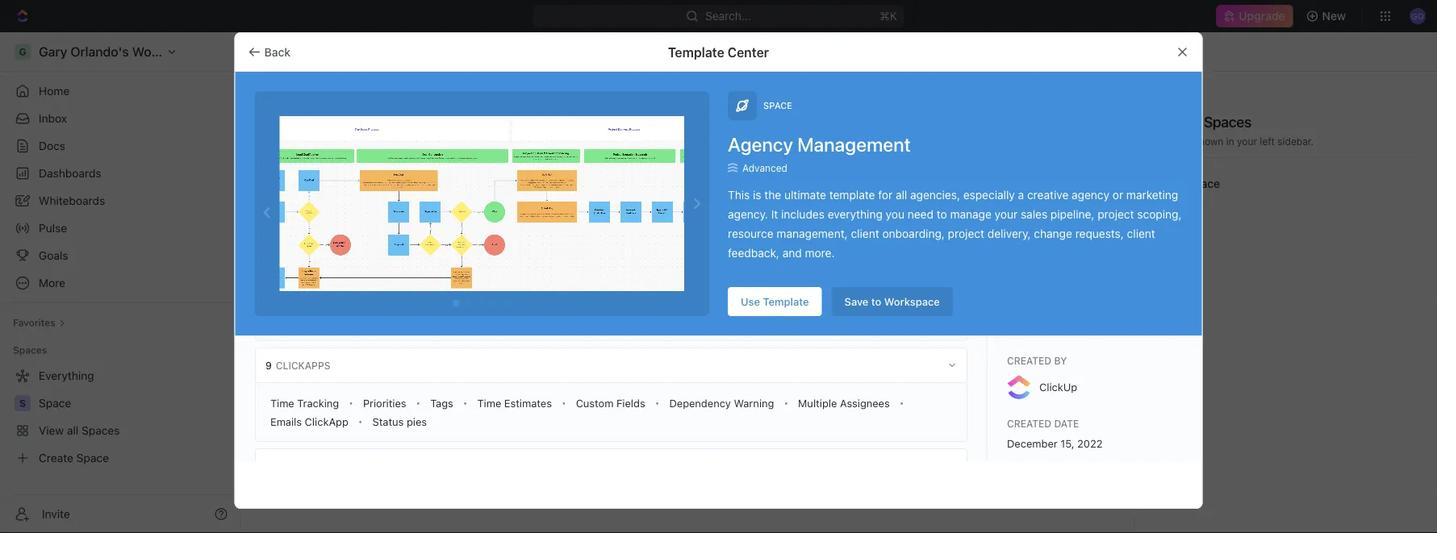Task type: locate. For each thing, give the bounding box(es) containing it.
favorites
[[13, 317, 55, 329]]

template right the use
[[763, 296, 809, 308]]

2 created from the top
[[1007, 418, 1051, 429]]

whiteboards link
[[6, 188, 234, 214]]

more.
[[805, 246, 835, 260]]

0 vertical spatial your
[[1237, 136, 1258, 147]]

management,
[[777, 227, 848, 240]]

sales
[[1021, 208, 1048, 221]]

0 horizontal spatial client
[[851, 227, 880, 240]]

docs link
[[6, 133, 234, 159]]

or
[[1113, 188, 1124, 202]]

1 vertical spatial project
[[948, 227, 985, 240]]

1 horizontal spatial space
[[1187, 177, 1221, 190]]

advanced
[[743, 162, 788, 174]]

space right s at the right
[[1187, 177, 1221, 190]]

status pies
[[372, 416, 427, 428]]

created for created date december 15, 2022
[[1007, 418, 1051, 429]]

• left custom at the left bottom of the page
[[561, 398, 566, 409]]

1 horizontal spatial to
[[937, 208, 947, 221]]

15,
[[1060, 437, 1074, 450]]

client
[[851, 227, 880, 240], [1127, 227, 1156, 240]]

created inside created date december 15, 2022
[[1007, 418, 1051, 429]]

time tracking
[[270, 397, 339, 409]]

1 vertical spatial all
[[278, 107, 305, 134]]

0 vertical spatial created
[[1007, 355, 1051, 366]]

project down or
[[1098, 208, 1135, 221]]

0 horizontal spatial template
[[668, 44, 725, 60]]

1 vertical spatial your
[[995, 208, 1018, 221]]

need
[[908, 208, 934, 221]]

project down manage
[[948, 227, 985, 240]]

home link
[[6, 78, 234, 104]]

your inside 'visible spaces spaces shown in your left sidebar.'
[[1237, 136, 1258, 147]]

back
[[264, 45, 291, 59]]

• for priorities
[[416, 398, 420, 409]]

agency
[[728, 133, 793, 156]]

time up emails
[[270, 397, 294, 409]]

2 time from the left
[[477, 397, 501, 409]]

0 vertical spatial to
[[937, 208, 947, 221]]

your inside this is the ultimate template for all agencies, especially a creative agency or marketing agency. it includes everything you need to manage your sales pipeline, project scoping, resource management, client onboarding, project delivery, change requests, client feedback, and more.
[[995, 208, 1018, 221]]

• right tags
[[463, 398, 467, 409]]

0 horizontal spatial project
[[948, 227, 985, 240]]

client down scoping,
[[1127, 227, 1156, 240]]

client down everything
[[851, 227, 880, 240]]

ultimate
[[785, 188, 826, 202]]

0 vertical spatial all
[[274, 45, 287, 58]]

• up pies
[[416, 398, 420, 409]]

dependency warning
[[669, 397, 774, 409]]

agencies,
[[911, 188, 960, 202]]

space up agency
[[764, 100, 793, 111]]

space
[[764, 100, 793, 111], [1187, 177, 1221, 190]]

dashboards
[[39, 167, 101, 180]]

it
[[771, 208, 778, 221]]

1 vertical spatial template
[[763, 296, 809, 308]]

time
[[270, 397, 294, 409], [477, 397, 501, 409]]

shown
[[1194, 136, 1224, 147]]

template
[[668, 44, 725, 60], [763, 296, 809, 308]]

creative
[[1027, 188, 1069, 202]]

created up december
[[1007, 418, 1051, 429]]

in
[[1227, 136, 1235, 147]]

december
[[1007, 437, 1057, 450]]

back button
[[242, 39, 300, 65]]

created date december 15, 2022
[[1007, 418, 1103, 450]]

agency
[[1072, 188, 1110, 202]]

0 horizontal spatial to
[[872, 296, 882, 308]]

to down agencies,
[[937, 208, 947, 221]]

template down the search...
[[668, 44, 725, 60]]

• left multiple
[[784, 398, 788, 409]]

• right assignees
[[899, 398, 904, 409]]

requests,
[[1076, 227, 1124, 240]]

0 vertical spatial project
[[1098, 208, 1135, 221]]

clickapps
[[276, 360, 330, 371]]

inbox link
[[6, 106, 234, 132]]

multiple assignees
[[798, 397, 890, 409]]

• right fields
[[655, 398, 659, 409]]

0 vertical spatial template
[[668, 44, 725, 60]]

management
[[798, 133, 911, 156]]

0 horizontal spatial time
[[270, 397, 294, 409]]

1 vertical spatial space
[[1187, 177, 1221, 190]]

1 vertical spatial all spaces
[[278, 107, 388, 134]]

0 horizontal spatial your
[[995, 208, 1018, 221]]

• for custom fields
[[655, 398, 659, 409]]

this is the ultimate template for all agencies, especially a creative agency or marketing agency. it includes everything you need to manage your sales pipeline, project scoping, resource management, client onboarding, project delivery, change requests, client feedback, and more.
[[728, 188, 1182, 260]]

• for emails clickapp
[[358, 416, 362, 427]]

tree
[[6, 363, 234, 471]]

1 horizontal spatial project
[[1098, 208, 1135, 221]]

use
[[741, 296, 760, 308]]

the
[[765, 188, 782, 202]]

time for time estimates
[[477, 397, 501, 409]]

dependency
[[669, 397, 731, 409]]

spaces inside the sidebar navigation
[[13, 345, 47, 356]]

1 horizontal spatial template
[[763, 296, 809, 308]]

1 time from the left
[[270, 397, 294, 409]]

• right tracking
[[348, 398, 353, 409]]

and
[[783, 246, 802, 260]]

1 client from the left
[[851, 227, 880, 240]]

1 vertical spatial to
[[872, 296, 882, 308]]

• left status at the left bottom of page
[[358, 416, 362, 427]]

invite
[[42, 508, 70, 521]]

everything
[[828, 208, 883, 221]]

1 horizontal spatial your
[[1237, 136, 1258, 147]]

joined
[[705, 332, 733, 343]]

1 horizontal spatial time
[[477, 397, 501, 409]]

1 horizontal spatial client
[[1127, 227, 1156, 240]]

time for time tracking
[[270, 397, 294, 409]]

marketing
[[1127, 188, 1179, 202]]

your right in
[[1237, 136, 1258, 147]]

time left estimates
[[477, 397, 501, 409]]

to
[[937, 208, 947, 221], [872, 296, 882, 308]]

visible
[[1158, 113, 1201, 130]]

save
[[845, 296, 869, 308]]

your
[[1237, 136, 1258, 147], [995, 208, 1018, 221]]

created left by
[[1007, 355, 1051, 366]]

custom
[[576, 397, 613, 409]]

0 horizontal spatial space
[[764, 100, 793, 111]]

1 vertical spatial created
[[1007, 418, 1051, 429]]

1 created from the top
[[1007, 355, 1051, 366]]

new button
[[1300, 3, 1356, 29]]

your up delivery,
[[995, 208, 1018, 221]]

home
[[39, 84, 70, 98]]

•
[[348, 398, 353, 409], [416, 398, 420, 409], [463, 398, 467, 409], [561, 398, 566, 409], [655, 398, 659, 409], [784, 398, 788, 409], [899, 398, 904, 409], [358, 416, 362, 427]]

agency.
[[728, 208, 768, 221]]

favorites button
[[6, 313, 72, 333]]

project
[[1098, 208, 1135, 221], [948, 227, 985, 240]]

custom fields
[[576, 397, 645, 409]]

to right save
[[872, 296, 882, 308]]

to inside this is the ultimate template for all agencies, especially a creative agency or marketing agency. it includes everything you need to manage your sales pipeline, project scoping, resource management, client onboarding, project delivery, change requests, client feedback, and more.
[[937, 208, 947, 221]]

created for created by
[[1007, 355, 1051, 366]]

tags
[[430, 397, 453, 409]]

• for time estimates
[[561, 398, 566, 409]]

delivery,
[[988, 227, 1031, 240]]



Task type: vqa. For each thing, say whether or not it's contained in the screenshot.
MORE.
yes



Task type: describe. For each thing, give the bounding box(es) containing it.
template center
[[668, 44, 769, 60]]

priorities
[[363, 397, 406, 409]]

2 vertical spatial all
[[655, 332, 667, 343]]

s
[[1165, 178, 1171, 190]]

clickapp
[[304, 416, 348, 428]]

fields
[[616, 397, 645, 409]]

scoping,
[[1138, 208, 1182, 221]]

pipeline,
[[1051, 208, 1095, 221]]

resource
[[728, 227, 774, 240]]

9
[[265, 360, 271, 371]]

use template
[[741, 296, 809, 308]]

is
[[753, 188, 762, 202]]

sidebar navigation
[[0, 32, 241, 534]]

• for dependency warning
[[784, 398, 788, 409]]

manage
[[950, 208, 992, 221]]

sidebar.
[[1278, 136, 1314, 147]]

date
[[1054, 418, 1079, 429]]

center
[[728, 44, 769, 60]]

search...
[[705, 9, 751, 23]]

tree inside the sidebar navigation
[[6, 363, 234, 471]]

new
[[1323, 9, 1346, 23]]

emails
[[270, 416, 302, 428]]

created by
[[1007, 355, 1067, 366]]

warning
[[734, 397, 774, 409]]

estimates
[[504, 397, 552, 409]]

you
[[886, 208, 905, 221]]

all
[[896, 188, 908, 202]]

time estimates
[[477, 397, 552, 409]]

onboarding,
[[883, 227, 945, 240]]

agency management
[[728, 133, 911, 156]]

left
[[1260, 136, 1275, 147]]

includes
[[781, 208, 825, 221]]

status
[[372, 416, 403, 428]]

• for time tracking
[[348, 398, 353, 409]]

tracking
[[297, 397, 339, 409]]

0 vertical spatial space
[[764, 100, 793, 111]]

especially
[[964, 188, 1015, 202]]

inbox
[[39, 112, 67, 125]]

feedback,
[[728, 246, 780, 260]]

this
[[728, 188, 750, 202]]

pulse link
[[6, 216, 234, 241]]

change
[[1034, 227, 1073, 240]]

⌘k
[[880, 9, 898, 23]]

goals
[[39, 249, 68, 262]]

upgrade
[[1239, 9, 1285, 23]]

• for tags
[[463, 398, 467, 409]]

upgrade link
[[1217, 5, 1294, 27]]

pies
[[406, 416, 427, 428]]

clickup
[[1039, 381, 1077, 393]]

whiteboards
[[39, 194, 105, 207]]

2 client from the left
[[1127, 227, 1156, 240]]

docs
[[39, 139, 65, 153]]

all spaces joined
[[655, 332, 733, 343]]

0 vertical spatial all spaces
[[274, 45, 328, 58]]

workspace
[[885, 296, 940, 308]]

save to workspace
[[845, 296, 940, 308]]

2022
[[1077, 437, 1103, 450]]

assignees
[[840, 397, 890, 409]]

visible spaces spaces shown in your left sidebar.
[[1158, 113, 1314, 147]]

space, , element
[[1158, 174, 1178, 194]]

emails clickapp
[[270, 416, 348, 428]]

for
[[878, 188, 893, 202]]

pulse
[[39, 222, 67, 235]]

goals link
[[6, 243, 234, 269]]

multiple
[[798, 397, 837, 409]]

template
[[830, 188, 875, 202]]

• for multiple assignees
[[899, 398, 904, 409]]

dashboards link
[[6, 161, 234, 186]]



